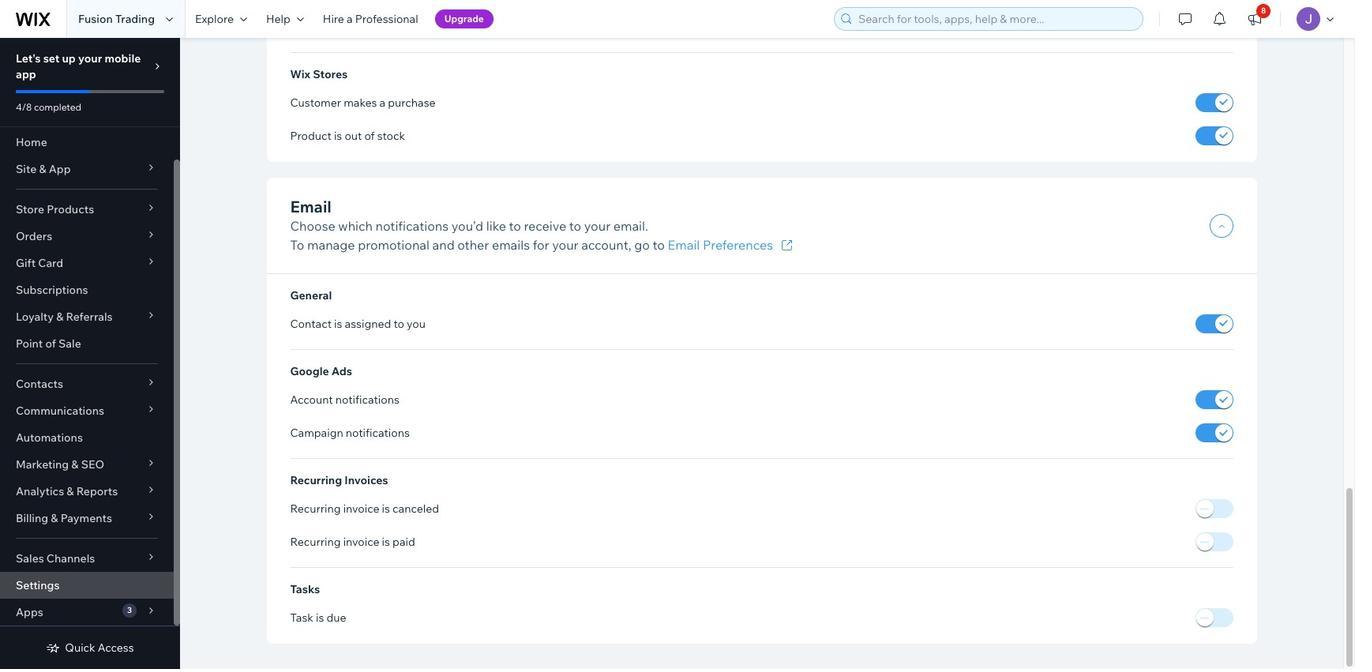 Task type: locate. For each thing, give the bounding box(es) containing it.
2 recurring from the top
[[290, 502, 341, 516]]

1 vertical spatial a
[[380, 96, 386, 110]]

manage
[[307, 237, 355, 253]]

recurring
[[290, 473, 342, 488], [290, 502, 341, 516], [290, 535, 341, 549]]

campaign notifications
[[290, 426, 410, 440]]

point of sale
[[16, 337, 81, 351]]

hire a professional
[[323, 12, 418, 26]]

help button
[[257, 0, 314, 38]]

sidebar element
[[0, 38, 180, 669]]

a right makes
[[380, 96, 386, 110]]

hire
[[323, 12, 344, 26]]

your up account,
[[585, 218, 611, 234]]

point
[[16, 337, 43, 351]]

recurring down recurring invoices
[[290, 502, 341, 516]]

0 horizontal spatial of
[[45, 337, 56, 351]]

2 vertical spatial recurring
[[290, 535, 341, 549]]

1 recurring from the top
[[290, 473, 342, 488]]

due
[[327, 611, 346, 625]]

is for due
[[316, 611, 324, 625]]

stock
[[377, 129, 405, 143]]

notifications up campaign notifications
[[336, 393, 400, 407]]

stores
[[313, 67, 348, 81]]

email for email preferences
[[668, 237, 700, 253]]

is left out
[[334, 129, 342, 143]]

to right like
[[509, 218, 521, 234]]

marketing
[[16, 457, 69, 472]]

1 vertical spatial invoice
[[343, 535, 380, 549]]

analytics & reports
[[16, 484, 118, 499]]

recurring down the campaign at left
[[290, 473, 342, 488]]

store products button
[[0, 196, 174, 223]]

2 horizontal spatial your
[[585, 218, 611, 234]]

analytics
[[16, 484, 64, 499]]

1 horizontal spatial email
[[668, 237, 700, 253]]

4/8 completed
[[16, 101, 81, 113]]

quick access
[[65, 641, 134, 655]]

0 vertical spatial your
[[78, 51, 102, 66]]

invoice
[[343, 502, 380, 516], [343, 535, 380, 549]]

site
[[16, 162, 37, 176]]

email
[[290, 197, 332, 216], [668, 237, 700, 253]]

gift
[[16, 256, 36, 270]]

0 vertical spatial recurring
[[290, 473, 342, 488]]

1 horizontal spatial a
[[380, 96, 386, 110]]

3 recurring from the top
[[290, 535, 341, 549]]

of inside sidebar element
[[45, 337, 56, 351]]

a
[[347, 12, 353, 26], [380, 96, 386, 110]]

up
[[62, 51, 76, 66]]

is left due
[[316, 611, 324, 625]]

is for out
[[334, 129, 342, 143]]

& right site
[[39, 162, 46, 176]]

canceled
[[393, 502, 439, 516]]

1 vertical spatial of
[[45, 337, 56, 351]]

trading
[[115, 12, 155, 26]]

Search for tools, apps, help & more... field
[[854, 8, 1139, 30]]

4/8
[[16, 101, 32, 113]]

paid
[[393, 535, 415, 549]]

0 horizontal spatial a
[[347, 12, 353, 26]]

seo
[[81, 457, 104, 472]]

notifications inside email choose which notifications you'd like to receive to your email.
[[376, 218, 449, 234]]

task is due
[[290, 611, 346, 625]]

& right billing
[[51, 511, 58, 525]]

loyalty
[[16, 310, 54, 324]]

sales channels button
[[0, 545, 174, 572]]

recurring up tasks
[[290, 535, 341, 549]]

2 vertical spatial your
[[552, 237, 579, 253]]

you
[[407, 317, 426, 331]]

sales
[[16, 551, 44, 566]]

is
[[334, 129, 342, 143], [334, 317, 342, 331], [382, 502, 390, 516], [382, 535, 390, 549], [316, 611, 324, 625]]

0 vertical spatial email
[[290, 197, 332, 216]]

upgrade
[[445, 13, 484, 24]]

a right hire
[[347, 12, 353, 26]]

explore
[[195, 12, 234, 26]]

billing & payments
[[16, 511, 112, 525]]

0 vertical spatial notifications
[[376, 218, 449, 234]]

customer
[[290, 96, 341, 110]]

google
[[290, 364, 329, 378]]

referrals
[[66, 310, 113, 324]]

invoice down "invoices"
[[343, 502, 380, 516]]

2 invoice from the top
[[343, 535, 380, 549]]

notifications up promotional at the top left of the page
[[376, 218, 449, 234]]

your right for
[[552, 237, 579, 253]]

0 vertical spatial a
[[347, 12, 353, 26]]

email right go
[[668, 237, 700, 253]]

a inside the hire a professional link
[[347, 12, 353, 26]]

&
[[39, 162, 46, 176], [56, 310, 63, 324], [71, 457, 79, 472], [67, 484, 74, 499], [51, 511, 58, 525]]

general
[[290, 288, 332, 303]]

2 vertical spatial notifications
[[346, 426, 410, 440]]

other
[[458, 237, 489, 253]]

receive
[[524, 218, 567, 234]]

0 vertical spatial invoice
[[343, 502, 380, 516]]

mobile
[[105, 51, 141, 66]]

notifications down account notifications
[[346, 426, 410, 440]]

automations
[[16, 431, 83, 445]]

your
[[78, 51, 102, 66], [585, 218, 611, 234], [552, 237, 579, 253]]

invoice down recurring invoice is canceled
[[343, 535, 380, 549]]

let's set up your mobile app
[[16, 51, 141, 81]]

& right loyalty
[[56, 310, 63, 324]]

of right out
[[365, 129, 375, 143]]

0 horizontal spatial your
[[78, 51, 102, 66]]

& left reports
[[67, 484, 74, 499]]

& for billing
[[51, 511, 58, 525]]

1 invoice from the top
[[343, 502, 380, 516]]

loyalty & referrals
[[16, 310, 113, 324]]

campaign
[[290, 426, 343, 440]]

of left sale
[[45, 337, 56, 351]]

1 vertical spatial your
[[585, 218, 611, 234]]

email choose which notifications you'd like to receive to your email.
[[290, 197, 649, 234]]

1 vertical spatial email
[[668, 237, 700, 253]]

1 vertical spatial recurring
[[290, 502, 341, 516]]

& left seo at the bottom left of the page
[[71, 457, 79, 472]]

purchase
[[388, 96, 436, 110]]

1 horizontal spatial of
[[365, 129, 375, 143]]

quick access button
[[46, 641, 134, 655]]

you'd
[[452, 218, 484, 234]]

apps
[[16, 605, 43, 619]]

app
[[49, 162, 71, 176]]

is left canceled
[[382, 502, 390, 516]]

your right up
[[78, 51, 102, 66]]

promotional
[[358, 237, 430, 253]]

1 vertical spatial notifications
[[336, 393, 400, 407]]

go
[[635, 237, 650, 253]]

& inside dropdown button
[[71, 457, 79, 472]]

recurring invoice is canceled
[[290, 502, 439, 516]]

email inside email choose which notifications you'd like to receive to your email.
[[290, 197, 332, 216]]

account,
[[582, 237, 632, 253]]

0 horizontal spatial email
[[290, 197, 332, 216]]

to right receive
[[570, 218, 582, 234]]

app
[[16, 67, 36, 81]]

email up 'choose'
[[290, 197, 332, 216]]

to right go
[[653, 237, 665, 253]]

& for site
[[39, 162, 46, 176]]

hire a professional link
[[314, 0, 428, 38]]

google ads
[[290, 364, 352, 378]]

is right contact
[[334, 317, 342, 331]]

email preferences
[[668, 237, 774, 253]]

gift card
[[16, 256, 63, 270]]

access
[[98, 641, 134, 655]]

invoice for paid
[[343, 535, 380, 549]]



Task type: describe. For each thing, give the bounding box(es) containing it.
account
[[290, 393, 333, 407]]

site & app button
[[0, 156, 174, 183]]

upgrade button
[[435, 9, 494, 28]]

home link
[[0, 129, 174, 156]]

gift card button
[[0, 250, 174, 277]]

contact
[[290, 317, 332, 331]]

orders
[[16, 229, 52, 243]]

& for analytics
[[67, 484, 74, 499]]

emails
[[492, 237, 530, 253]]

marketing & seo button
[[0, 451, 174, 478]]

wix
[[290, 67, 311, 81]]

professional
[[355, 12, 418, 26]]

email for email choose which notifications you'd like to receive to your email.
[[290, 197, 332, 216]]

billing & payments button
[[0, 505, 174, 532]]

store
[[16, 202, 44, 216]]

product
[[290, 129, 332, 143]]

reports
[[76, 484, 118, 499]]

settings link
[[0, 572, 174, 599]]

is left paid on the bottom left
[[382, 535, 390, 549]]

home
[[16, 135, 47, 149]]

ads
[[332, 364, 352, 378]]

fusion
[[78, 12, 113, 26]]

point of sale link
[[0, 330, 174, 357]]

3
[[127, 605, 132, 615]]

& for marketing
[[71, 457, 79, 472]]

task
[[290, 611, 314, 625]]

and
[[433, 237, 455, 253]]

makes
[[344, 96, 377, 110]]

card
[[38, 256, 63, 270]]

communications button
[[0, 397, 174, 424]]

customer makes a purchase
[[290, 96, 436, 110]]

wix stores
[[290, 67, 348, 81]]

loyalty & referrals button
[[0, 303, 174, 330]]

is for assigned
[[334, 317, 342, 331]]

orders button
[[0, 223, 174, 250]]

email preferences link
[[668, 235, 797, 254]]

to manage promotional and other emails for your account, go to
[[290, 237, 668, 253]]

choose
[[290, 218, 336, 234]]

automations link
[[0, 424, 174, 451]]

completed
[[34, 101, 81, 113]]

recurring invoice is paid
[[290, 535, 415, 549]]

like
[[486, 218, 506, 234]]

8 button
[[1238, 0, 1273, 38]]

to left you
[[394, 317, 404, 331]]

your inside email choose which notifications you'd like to receive to your email.
[[585, 218, 611, 234]]

contacts button
[[0, 371, 174, 397]]

payments
[[61, 511, 112, 525]]

communications
[[16, 404, 104, 418]]

tasks
[[290, 582, 320, 597]]

to
[[290, 237, 305, 253]]

recurring for recurring invoice is canceled
[[290, 502, 341, 516]]

contact is assigned to you
[[290, 317, 426, 331]]

contacts
[[16, 377, 63, 391]]

8
[[1262, 6, 1267, 16]]

sale
[[58, 337, 81, 351]]

invoices
[[345, 473, 388, 488]]

marketing & seo
[[16, 457, 104, 472]]

help
[[266, 12, 291, 26]]

invoice for canceled
[[343, 502, 380, 516]]

let's
[[16, 51, 41, 66]]

settings
[[16, 578, 60, 593]]

notifications for account notifications
[[336, 393, 400, 407]]

site & app
[[16, 162, 71, 176]]

billing
[[16, 511, 48, 525]]

assigned
[[345, 317, 391, 331]]

recurring for recurring invoice is paid
[[290, 535, 341, 549]]

store products
[[16, 202, 94, 216]]

which
[[338, 218, 373, 234]]

1 horizontal spatial your
[[552, 237, 579, 253]]

set
[[43, 51, 60, 66]]

analytics & reports button
[[0, 478, 174, 505]]

recurring for recurring invoices
[[290, 473, 342, 488]]

subscriptions
[[16, 283, 88, 297]]

recurring invoices
[[290, 473, 388, 488]]

for
[[533, 237, 550, 253]]

& for loyalty
[[56, 310, 63, 324]]

account notifications
[[290, 393, 400, 407]]

your inside the let's set up your mobile app
[[78, 51, 102, 66]]

product is out of stock
[[290, 129, 405, 143]]

quick
[[65, 641, 95, 655]]

notifications for campaign notifications
[[346, 426, 410, 440]]

0 vertical spatial of
[[365, 129, 375, 143]]

email.
[[614, 218, 649, 234]]



